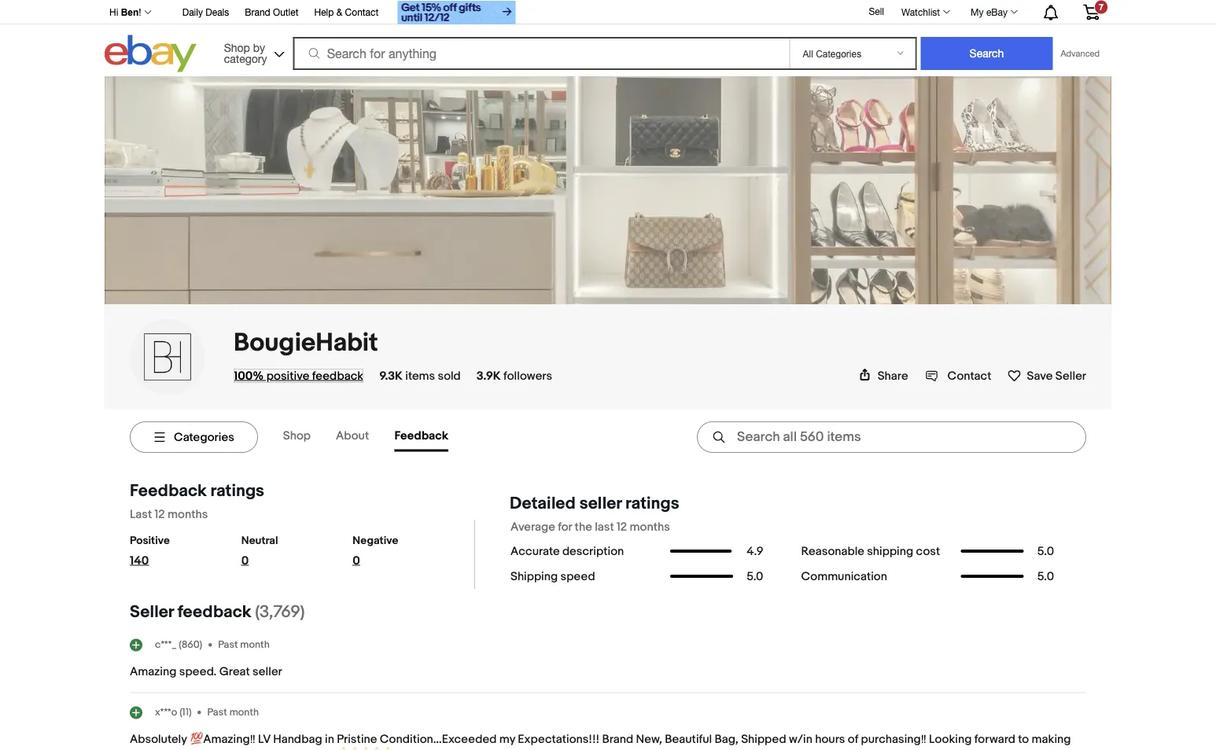 Task type: describe. For each thing, give the bounding box(es) containing it.
Search all 560 items field
[[697, 422, 1087, 453]]

months inside feedback ratings last 12 months
[[168, 508, 208, 522]]

140 link
[[130, 554, 202, 574]]

past for amazing‼️
[[207, 707, 227, 719]]

my
[[500, 733, 516, 747]]

accurate description
[[511, 545, 624, 559]]

last
[[595, 520, 614, 534]]

absolutely 💯 amazing‼️  lv handbag in pristine condition…exceeded my expectations!!!  brand new, beautiful bag, shipped w/in hours of purchasing‼️ looking forward to making many more purchases from this seller!  ⭐️⭐️⭐️⭐️⭐️
[[130, 733, 1072, 751]]

feedback for feedback ratings last 12 months
[[130, 481, 207, 501]]

last
[[130, 508, 152, 522]]

share button
[[859, 369, 909, 383]]

daily
[[182, 7, 203, 18]]

ebay
[[987, 6, 1008, 17]]

of
[[848, 733, 859, 747]]

4.9
[[747, 545, 764, 559]]

the
[[575, 520, 593, 534]]

shop by category button
[[217, 35, 288, 69]]

(11)
[[180, 707, 192, 719]]

tab list containing shop
[[283, 423, 474, 452]]

making
[[1032, 733, 1072, 747]]

sell link
[[862, 6, 892, 17]]

month for amazing‼️
[[230, 707, 259, 719]]

amazing speed.  great seller
[[130, 665, 282, 680]]

help
[[314, 7, 334, 18]]

3.9k
[[477, 369, 501, 383]]

past for great
[[218, 639, 238, 651]]

5.0 for speed
[[747, 570, 764, 584]]

neutral
[[241, 534, 278, 548]]

in
[[325, 733, 334, 747]]

1 vertical spatial contact
[[948, 369, 992, 383]]

c***_
[[155, 639, 177, 651]]

items
[[406, 369, 435, 383]]

about
[[336, 429, 369, 443]]

shipping
[[868, 545, 914, 559]]

reasonable shipping cost
[[802, 545, 941, 559]]

average
[[511, 520, 556, 534]]

shop for shop by category
[[224, 41, 250, 54]]

shop by category
[[224, 41, 267, 65]]

positive
[[267, 369, 310, 383]]

neutral 0
[[241, 534, 278, 568]]

to
[[1019, 733, 1030, 747]]

past month for amazing‼️
[[207, 707, 259, 719]]

(3,769)
[[255, 603, 305, 623]]

many
[[130, 749, 158, 751]]

shipped
[[742, 733, 787, 747]]

brand outlet
[[245, 7, 299, 18]]

feedback for feedback
[[395, 429, 449, 443]]

outlet
[[273, 7, 299, 18]]

month for great
[[240, 639, 270, 651]]

looking
[[930, 733, 972, 747]]

5.0 for shipping
[[1038, 545, 1055, 559]]

my ebay link
[[963, 2, 1026, 21]]

9.3k
[[380, 369, 403, 383]]

seller inside button
[[1056, 369, 1087, 383]]

handbag
[[273, 733, 322, 747]]

detailed
[[510, 493, 576, 514]]

cost
[[917, 545, 941, 559]]

forward
[[975, 733, 1016, 747]]

&
[[337, 7, 343, 18]]

hours
[[816, 733, 846, 747]]

save seller
[[1027, 369, 1087, 383]]

⭐️⭐️⭐️⭐️⭐️
[[336, 749, 391, 751]]

none submit inside shop by category banner
[[921, 37, 1053, 70]]

watchlist link
[[893, 2, 958, 21]]

amazing
[[130, 665, 177, 680]]

0 link for neutral 0
[[241, 554, 314, 574]]

1 vertical spatial seller
[[130, 603, 174, 623]]

more
[[161, 749, 189, 751]]

hi ben !
[[109, 7, 141, 18]]

description
[[563, 545, 624, 559]]

seller feedback (3,769)
[[130, 603, 305, 623]]

reasonable
[[802, 545, 865, 559]]

feedback ratings last 12 months
[[130, 481, 264, 522]]

hi
[[109, 7, 118, 18]]

daily deals
[[182, 7, 229, 18]]

advanced
[[1061, 48, 1100, 59]]

purchasing‼️
[[862, 733, 927, 747]]

140
[[130, 554, 149, 568]]



Task type: locate. For each thing, give the bounding box(es) containing it.
💯
[[190, 733, 201, 747]]

category
[[224, 52, 267, 65]]

help & contact
[[314, 7, 379, 18]]

account navigation
[[101, 0, 1112, 26]]

1 horizontal spatial 0 link
[[353, 554, 425, 574]]

0 horizontal spatial 12
[[155, 508, 165, 522]]

0 horizontal spatial seller
[[253, 665, 282, 680]]

c***_ (860)
[[155, 639, 203, 651]]

shop by category banner
[[101, 0, 1112, 76]]

bougiehabit image
[[130, 319, 205, 395]]

this
[[278, 749, 298, 751]]

0 vertical spatial shop
[[224, 41, 250, 54]]

positive 140
[[130, 534, 170, 568]]

communication
[[802, 570, 888, 584]]

2 0 link from the left
[[353, 554, 425, 574]]

feedback down the items
[[395, 429, 449, 443]]

watchlist
[[902, 6, 941, 17]]

feedback inside feedback ratings last 12 months
[[130, 481, 207, 501]]

0 vertical spatial contact
[[345, 7, 379, 18]]

past up great
[[218, 639, 238, 651]]

0 inside neutral 0
[[241, 554, 249, 568]]

x***o
[[155, 707, 177, 719]]

x***o (11)
[[155, 707, 192, 719]]

0
[[241, 554, 249, 568], [353, 554, 360, 568]]

sold
[[438, 369, 461, 383]]

12 inside feedback ratings last 12 months
[[155, 508, 165, 522]]

0 vertical spatial seller
[[580, 493, 622, 514]]

0 horizontal spatial shop
[[224, 41, 250, 54]]

0 vertical spatial feedback
[[395, 429, 449, 443]]

bougiehabit
[[234, 328, 378, 359]]

shipping
[[511, 570, 558, 584]]

condition…exceeded
[[380, 733, 497, 747]]

(860)
[[179, 639, 203, 651]]

0 link down neutral
[[241, 554, 314, 574]]

get an extra 15% off image
[[398, 1, 516, 24]]

share
[[878, 369, 909, 383]]

0 vertical spatial past
[[218, 639, 238, 651]]

past month for great
[[218, 639, 270, 651]]

detailed seller ratings
[[510, 493, 680, 514]]

1 horizontal spatial feedback
[[312, 369, 364, 383]]

great
[[219, 665, 250, 680]]

ben
[[121, 7, 139, 18]]

0 down negative
[[353, 554, 360, 568]]

tab list
[[283, 423, 474, 452]]

0 down neutral
[[241, 554, 249, 568]]

0 link down negative
[[353, 554, 425, 574]]

by
[[253, 41, 265, 54]]

1 horizontal spatial brand
[[603, 733, 634, 747]]

0 vertical spatial month
[[240, 639, 270, 651]]

1 horizontal spatial seller
[[580, 493, 622, 514]]

0 horizontal spatial contact
[[345, 7, 379, 18]]

feedback up the (860)
[[178, 603, 252, 623]]

1 horizontal spatial feedback
[[395, 429, 449, 443]]

feedback down bougiehabit "link"
[[312, 369, 364, 383]]

12
[[155, 508, 165, 522], [617, 520, 627, 534]]

categories button
[[130, 422, 258, 453]]

past month up great
[[218, 639, 270, 651]]

absolutely
[[130, 733, 187, 747]]

beautiful
[[665, 733, 712, 747]]

1 0 from the left
[[241, 554, 249, 568]]

seller up c***_
[[130, 603, 174, 623]]

brand left new,
[[603, 733, 634, 747]]

months up the positive
[[168, 508, 208, 522]]

feedback up last
[[130, 481, 207, 501]]

past month up amazing‼️ at the left of the page
[[207, 707, 259, 719]]

1 vertical spatial month
[[230, 707, 259, 719]]

categories
[[174, 430, 234, 445]]

0 link
[[241, 554, 314, 574], [353, 554, 425, 574]]

0 horizontal spatial feedback
[[130, 481, 207, 501]]

contact right &
[[345, 7, 379, 18]]

7 link
[[1074, 0, 1110, 23]]

from
[[251, 749, 276, 751]]

brand inside absolutely 💯 amazing‼️  lv handbag in pristine condition…exceeded my expectations!!!  brand new, beautiful bag, shipped w/in hours of purchasing‼️ looking forward to making many more purchases from this seller!  ⭐️⭐️⭐️⭐️⭐️
[[603, 733, 634, 747]]

deals
[[206, 7, 229, 18]]

1 vertical spatial feedback
[[178, 603, 252, 623]]

seller right 'save'
[[1056, 369, 1087, 383]]

past
[[218, 639, 238, 651], [207, 707, 227, 719]]

3.9k followers
[[477, 369, 553, 383]]

w/in
[[789, 733, 813, 747]]

shop inside shop by category
[[224, 41, 250, 54]]

None submit
[[921, 37, 1053, 70]]

0 horizontal spatial months
[[168, 508, 208, 522]]

0 inside negative 0
[[353, 554, 360, 568]]

0 horizontal spatial 0
[[241, 554, 249, 568]]

feedback
[[312, 369, 364, 383], [178, 603, 252, 623]]

shop left the by at top left
[[224, 41, 250, 54]]

0 horizontal spatial seller
[[130, 603, 174, 623]]

0 vertical spatial brand
[[245, 7, 271, 18]]

1 vertical spatial past month
[[207, 707, 259, 719]]

new,
[[636, 733, 663, 747]]

1 horizontal spatial shop
[[283, 429, 311, 443]]

negative
[[353, 534, 398, 548]]

1 vertical spatial feedback
[[130, 481, 207, 501]]

1 horizontal spatial contact
[[948, 369, 992, 383]]

bag,
[[715, 733, 739, 747]]

months right last
[[630, 520, 670, 534]]

0 vertical spatial feedback
[[312, 369, 364, 383]]

purchases
[[192, 749, 248, 751]]

past up amazing‼️ at the left of the page
[[207, 707, 227, 719]]

brand inside brand outlet link
[[245, 7, 271, 18]]

contact link
[[926, 369, 992, 383]]

seller up last
[[580, 493, 622, 514]]

7
[[1099, 2, 1104, 12]]

0 vertical spatial past month
[[218, 639, 270, 651]]

my
[[971, 6, 984, 17]]

speed
[[561, 570, 595, 584]]

shop left about
[[283, 429, 311, 443]]

0 link for negative 0
[[353, 554, 425, 574]]

expectations!!!
[[518, 733, 600, 747]]

!
[[139, 7, 141, 18]]

0 horizontal spatial 0 link
[[241, 554, 314, 574]]

1 horizontal spatial months
[[630, 520, 670, 534]]

1 horizontal spatial ratings
[[626, 493, 680, 514]]

speed.
[[179, 665, 217, 680]]

ratings up "average for the last 12 months"
[[626, 493, 680, 514]]

seller
[[1056, 369, 1087, 383], [130, 603, 174, 623]]

month up amazing‼️ at the left of the page
[[230, 707, 259, 719]]

save seller button
[[1008, 366, 1087, 383]]

100%
[[234, 369, 264, 383]]

0 for neutral 0
[[241, 554, 249, 568]]

1 vertical spatial past
[[207, 707, 227, 719]]

0 horizontal spatial ratings
[[211, 481, 264, 501]]

0 horizontal spatial feedback
[[178, 603, 252, 623]]

month up great
[[240, 639, 270, 651]]

brand left outlet
[[245, 7, 271, 18]]

contact inside account navigation
[[345, 7, 379, 18]]

shop
[[224, 41, 250, 54], [283, 429, 311, 443]]

100% positive feedback
[[234, 369, 364, 383]]

contact left 'save'
[[948, 369, 992, 383]]

sell
[[869, 6, 885, 17]]

0 vertical spatial seller
[[1056, 369, 1087, 383]]

months
[[168, 508, 208, 522], [630, 520, 670, 534]]

0 horizontal spatial brand
[[245, 7, 271, 18]]

1 vertical spatial shop
[[283, 429, 311, 443]]

1 vertical spatial brand
[[603, 733, 634, 747]]

average for the last 12 months
[[511, 520, 670, 534]]

positive
[[130, 534, 170, 548]]

daily deals link
[[182, 4, 229, 22]]

help & contact link
[[314, 4, 379, 22]]

brand outlet link
[[245, 4, 299, 22]]

accurate
[[511, 545, 560, 559]]

0 for negative 0
[[353, 554, 360, 568]]

seller right great
[[253, 665, 282, 680]]

1 horizontal spatial seller
[[1056, 369, 1087, 383]]

seller!
[[300, 749, 334, 751]]

negative 0
[[353, 534, 398, 568]]

Search for anything text field
[[296, 39, 787, 68]]

1 0 link from the left
[[241, 554, 314, 574]]

1 horizontal spatial 0
[[353, 554, 360, 568]]

contact
[[345, 7, 379, 18], [948, 369, 992, 383]]

save
[[1027, 369, 1053, 383]]

ratings inside feedback ratings last 12 months
[[211, 481, 264, 501]]

amazing‼️
[[203, 733, 256, 747]]

1 horizontal spatial 12
[[617, 520, 627, 534]]

2 0 from the left
[[353, 554, 360, 568]]

ratings up neutral
[[211, 481, 264, 501]]

month
[[240, 639, 270, 651], [230, 707, 259, 719]]

shop for shop
[[283, 429, 311, 443]]

1 vertical spatial seller
[[253, 665, 282, 680]]



Task type: vqa. For each thing, say whether or not it's contained in the screenshot.
Average
yes



